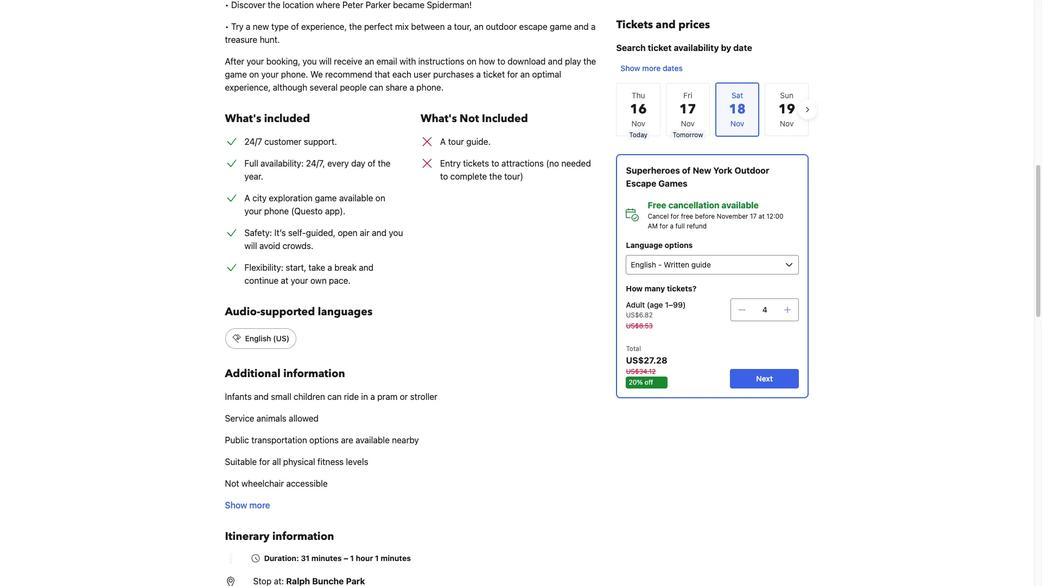 Task type: locate. For each thing, give the bounding box(es) containing it.
nov inside fri 17 nov tomorrow
[[681, 119, 695, 128]]

0 vertical spatial to
[[497, 56, 505, 66]]

2 horizontal spatial of
[[682, 166, 691, 175]]

1 horizontal spatial what's
[[421, 111, 457, 126]]

your inside the a city exploration game available on your phone (questo app).
[[245, 206, 262, 216]]

1 vertical spatial 17
[[750, 212, 757, 220]]

1 horizontal spatial at
[[759, 212, 765, 220]]

booking,
[[266, 56, 300, 66]]

17 inside free cancellation available cancel for free before november 17 at 12:00 am for a full refund
[[750, 212, 757, 220]]

of left new in the right top of the page
[[682, 166, 691, 175]]

19
[[778, 100, 795, 118]]

1 vertical spatial information
[[272, 529, 334, 544]]

available for nearby
[[356, 435, 390, 445]]

tickets?
[[667, 284, 697, 293]]

0 horizontal spatial on
[[249, 69, 259, 79]]

of right type
[[291, 22, 299, 31]]

1 nov from the left
[[632, 119, 645, 128]]

escape
[[626, 179, 656, 188]]

1 horizontal spatial show
[[621, 64, 640, 73]]

included
[[482, 111, 528, 126]]

and inside • try a new type of experience, the perfect mix between a tour, an outdoor escape game and a treasure hunt.
[[574, 22, 589, 31]]

0 horizontal spatial ticket
[[483, 69, 505, 79]]

after your booking, you will receive an email with instructions on how to download and play the game on your phone. we recommend that each user purchases a ticket for an optimal experience, although several people can share a phone.
[[225, 56, 596, 92]]

information
[[283, 366, 345, 381], [272, 529, 334, 544]]

superheroes of new york outdoor escape games
[[626, 166, 769, 188]]

1 vertical spatial will
[[245, 241, 257, 251]]

entry
[[440, 159, 461, 168]]

minutes left –
[[312, 554, 342, 563]]

0 vertical spatial 17
[[680, 100, 696, 118]]

for down download
[[507, 69, 518, 79]]

0 vertical spatial an
[[474, 22, 484, 31]]

2 vertical spatial game
[[315, 193, 337, 203]]

• left the try
[[225, 22, 229, 31]]

available
[[339, 193, 373, 203], [722, 200, 759, 210], [356, 435, 390, 445]]

1 horizontal spatial more
[[642, 64, 661, 73]]

1 right –
[[350, 554, 354, 563]]

the right day
[[378, 159, 391, 168]]

options down full
[[665, 240, 693, 250]]

minutes
[[312, 554, 342, 563], [381, 554, 411, 563]]

infants
[[225, 392, 252, 402]]

a left tour
[[440, 137, 446, 147]]

can left ride
[[327, 392, 342, 402]]

2 vertical spatial on
[[375, 193, 385, 203]]

17 inside fri 17 nov tomorrow
[[680, 100, 696, 118]]

and up optimal
[[548, 56, 563, 66]]

1 horizontal spatial you
[[389, 228, 403, 238]]

2 horizontal spatial on
[[467, 56, 477, 66]]

game right escape
[[550, 22, 572, 31]]

2 horizontal spatial nov
[[780, 119, 794, 128]]

year.
[[245, 172, 263, 181]]

0 vertical spatial show
[[621, 64, 640, 73]]

available up app).
[[339, 193, 373, 203]]

1–99)
[[665, 300, 686, 309]]

duration: 31 minutes – 1 hour 1 minutes
[[264, 554, 411, 563]]

show for show more dates
[[621, 64, 640, 73]]

public
[[225, 435, 249, 445]]

more left dates
[[642, 64, 661, 73]]

play
[[565, 56, 581, 66]]

to right tickets at left top
[[491, 159, 499, 168]]

3 nov from the left
[[780, 119, 794, 128]]

24/7 customer support.
[[245, 137, 337, 147]]

0 vertical spatial you
[[303, 56, 317, 66]]

24/7,
[[306, 159, 325, 168]]

1 vertical spatial an
[[365, 56, 374, 66]]

phone.
[[281, 69, 308, 79], [416, 83, 444, 92]]

at inside free cancellation available cancel for free before november 17 at 12:00 am for a full refund
[[759, 212, 765, 220]]

an left email
[[365, 56, 374, 66]]

experience, down after
[[225, 83, 271, 92]]

game inside after your booking, you will receive an email with instructions on how to download and play the game on your phone. we recommend that each user purchases a ticket for an optimal experience, although several people can share a phone.
[[225, 69, 247, 79]]

1 horizontal spatial a
[[440, 137, 446, 147]]

at
[[759, 212, 765, 220], [281, 276, 289, 286]]

1 vertical spatial you
[[389, 228, 403, 238]]

animals
[[257, 414, 287, 423]]

allowed
[[289, 414, 319, 423]]

1 vertical spatial more
[[249, 500, 270, 510]]

an right the tour,
[[474, 22, 484, 31]]

0 horizontal spatial nov
[[632, 119, 645, 128]]

your down city
[[245, 206, 262, 216]]

what's up tour
[[421, 111, 457, 126]]

0 horizontal spatial of
[[291, 22, 299, 31]]

0 horizontal spatial 17
[[680, 100, 696, 118]]

a inside the a city exploration game available on your phone (questo app).
[[245, 193, 250, 203]]

17 right november
[[750, 212, 757, 220]]

of inside full availability: 24/7, every day of the year.
[[368, 159, 376, 168]]

for
[[507, 69, 518, 79], [671, 212, 679, 220], [660, 222, 668, 230], [259, 457, 270, 467]]

cancel
[[648, 212, 669, 220]]

nov up today
[[632, 119, 645, 128]]

will inside safety: it's self-guided, open air and you will avoid crowds.
[[245, 241, 257, 251]]

• inside • try a new type of experience, the perfect mix between a tour, an outdoor escape game and a treasure hunt.
[[225, 22, 229, 31]]

small
[[271, 392, 291, 402]]

show down search
[[621, 64, 640, 73]]

outdoor
[[486, 22, 517, 31]]

full
[[676, 222, 685, 230]]

17 down fri at the right top of page
[[680, 100, 696, 118]]

to
[[497, 56, 505, 66], [491, 159, 499, 168], [440, 172, 448, 181]]

1 vertical spatial show
[[225, 500, 247, 510]]

2 nov from the left
[[681, 119, 695, 128]]

information up 31 at the left of page
[[272, 529, 334, 544]]

phone. up although
[[281, 69, 308, 79]]

1 minutes from the left
[[312, 554, 342, 563]]

1 horizontal spatial not
[[460, 111, 479, 126]]

you
[[303, 56, 317, 66], [389, 228, 403, 238]]

0 horizontal spatial phone.
[[281, 69, 308, 79]]

tour
[[448, 137, 464, 147]]

an down download
[[520, 69, 530, 79]]

a right in
[[370, 392, 375, 402]]

own
[[310, 276, 327, 286]]

ticket inside after your booking, you will receive an email with instructions on how to download and play the game on your phone. we recommend that each user purchases a ticket for an optimal experience, although several people can share a phone.
[[483, 69, 505, 79]]

phone. down user at the left top of the page
[[416, 83, 444, 92]]

experience, down the where
[[301, 22, 347, 31]]

location
[[283, 0, 314, 10]]

suitable for all physical fitness levels
[[225, 457, 368, 467]]

• for • try a new type of experience, the perfect mix between a tour, an outdoor escape game and a treasure hunt.
[[225, 22, 229, 31]]

a down how
[[476, 69, 481, 79]]

a right take
[[328, 263, 332, 272]]

ticket up "show more dates"
[[648, 43, 672, 53]]

language options
[[626, 240, 693, 250]]

1 horizontal spatial phone.
[[416, 83, 444, 92]]

2 horizontal spatial an
[[520, 69, 530, 79]]

nov up tomorrow
[[681, 119, 695, 128]]

what's up 24/7
[[225, 111, 261, 126]]

you right air
[[389, 228, 403, 238]]

to inside after your booking, you will receive an email with instructions on how to download and play the game on your phone. we recommend that each user purchases a ticket for an optimal experience, although several people can share a phone.
[[497, 56, 505, 66]]

1 horizontal spatial can
[[369, 83, 383, 92]]

1 vertical spatial a
[[245, 193, 250, 203]]

1 horizontal spatial on
[[375, 193, 385, 203]]

email
[[376, 56, 397, 66]]

will
[[319, 56, 332, 66], [245, 241, 257, 251]]

of for day
[[368, 159, 376, 168]]

available inside the a city exploration game available on your phone (questo app).
[[339, 193, 373, 203]]

escape
[[519, 22, 548, 31]]

how
[[479, 56, 495, 66]]

more inside button
[[642, 64, 661, 73]]

0 horizontal spatial what's
[[225, 111, 261, 126]]

1 vertical spatial options
[[309, 435, 339, 445]]

a left the tour,
[[447, 22, 452, 31]]

show up the itinerary
[[225, 500, 247, 510]]

0 horizontal spatial at
[[281, 276, 289, 286]]

the right the play
[[583, 56, 596, 66]]

several
[[310, 83, 338, 92]]

in
[[361, 392, 368, 402]]

1 vertical spatial •
[[225, 22, 229, 31]]

nov down 19
[[780, 119, 794, 128]]

0 horizontal spatial options
[[309, 435, 339, 445]]

show inside button
[[621, 64, 640, 73]]

and right air
[[372, 228, 387, 238]]

experience, inside • try a new type of experience, the perfect mix between a tour, an outdoor escape game and a treasure hunt.
[[301, 22, 347, 31]]

at left 12:00
[[759, 212, 765, 220]]

available up november
[[722, 200, 759, 210]]

• left discover
[[225, 0, 229, 10]]

hour
[[356, 554, 373, 563]]

more inside button
[[249, 500, 270, 510]]

audio-
[[225, 305, 260, 319]]

0 vertical spatial more
[[642, 64, 661, 73]]

0 vertical spatial will
[[319, 56, 332, 66]]

game up app).
[[315, 193, 337, 203]]

0 horizontal spatial you
[[303, 56, 317, 66]]

of inside • try a new type of experience, the perfect mix between a tour, an outdoor escape game and a treasure hunt.
[[291, 22, 299, 31]]

to right how
[[497, 56, 505, 66]]

or
[[400, 392, 408, 402]]

0 vertical spatial ticket
[[648, 43, 672, 53]]

and right break
[[359, 263, 374, 272]]

more down wheelchair
[[249, 500, 270, 510]]

1 vertical spatial game
[[225, 69, 247, 79]]

break
[[334, 263, 357, 272]]

your down start,
[[291, 276, 308, 286]]

2 vertical spatial to
[[440, 172, 448, 181]]

0 horizontal spatial experience,
[[225, 83, 271, 92]]

16
[[630, 100, 647, 118]]

0 horizontal spatial a
[[245, 193, 250, 203]]

will down safety:
[[245, 241, 257, 251]]

1 horizontal spatial game
[[315, 193, 337, 203]]

sun
[[780, 91, 794, 100]]

(us)
[[273, 334, 289, 343]]

1 horizontal spatial will
[[319, 56, 332, 66]]

guide.
[[466, 137, 491, 147]]

a
[[440, 137, 446, 147], [245, 193, 250, 203]]

• for • discover the location where peter parker became spiderman!
[[225, 0, 229, 10]]

1 horizontal spatial 1
[[375, 554, 379, 563]]

what's for what's included
[[225, 111, 261, 126]]

new
[[693, 166, 711, 175]]

1 horizontal spatial of
[[368, 159, 376, 168]]

0 vertical spatial at
[[759, 212, 765, 220]]

available inside free cancellation available cancel for free before november 17 at 12:00 am for a full refund
[[722, 200, 759, 210]]

1 right hour
[[375, 554, 379, 563]]

0 horizontal spatial minutes
[[312, 554, 342, 563]]

exploration
[[269, 193, 313, 203]]

1 horizontal spatial ticket
[[648, 43, 672, 53]]

us$34.12
[[626, 367, 656, 376]]

1 • from the top
[[225, 0, 229, 10]]

today
[[629, 131, 648, 139]]

0 horizontal spatial can
[[327, 392, 342, 402]]

can down that
[[369, 83, 383, 92]]

game inside • try a new type of experience, the perfect mix between a tour, an outdoor escape game and a treasure hunt.
[[550, 22, 572, 31]]

1 vertical spatial experience,
[[225, 83, 271, 92]]

1 horizontal spatial an
[[474, 22, 484, 31]]

will up we
[[319, 56, 332, 66]]

a left tickets
[[591, 22, 596, 31]]

• discover the location where peter parker became spiderman!
[[225, 0, 472, 10]]

supported
[[260, 305, 315, 319]]

a left full
[[670, 222, 674, 230]]

options up fitness
[[309, 435, 339, 445]]

1 vertical spatial not
[[225, 479, 239, 489]]

region
[[608, 78, 818, 141]]

nov
[[632, 119, 645, 128], [681, 119, 695, 128], [780, 119, 794, 128]]

information up children
[[283, 366, 345, 381]]

purchases
[[433, 69, 474, 79]]

1
[[350, 554, 354, 563], [375, 554, 379, 563]]

0 horizontal spatial 1
[[350, 554, 354, 563]]

2 • from the top
[[225, 22, 229, 31]]

at down start,
[[281, 276, 289, 286]]

1 horizontal spatial 17
[[750, 212, 757, 220]]

2 horizontal spatial game
[[550, 22, 572, 31]]

dates
[[663, 64, 683, 73]]

complete
[[450, 172, 487, 181]]

2 minutes from the left
[[381, 554, 411, 563]]

and up the play
[[574, 22, 589, 31]]

itinerary information
[[225, 529, 334, 544]]

the down peter
[[349, 22, 362, 31]]

0 vertical spatial not
[[460, 111, 479, 126]]

1 vertical spatial phone.
[[416, 83, 444, 92]]

show more button
[[225, 499, 270, 512]]

0 vertical spatial on
[[467, 56, 477, 66]]

show inside button
[[225, 500, 247, 510]]

treasure
[[225, 35, 257, 45]]

minutes right hour
[[381, 554, 411, 563]]

outdoor
[[735, 166, 769, 175]]

game down after
[[225, 69, 247, 79]]

a left city
[[245, 193, 250, 203]]

for left all
[[259, 457, 270, 467]]

language
[[626, 240, 663, 250]]

the left 'tour)'
[[489, 172, 502, 181]]

2 what's from the left
[[421, 111, 457, 126]]

of right day
[[368, 159, 376, 168]]

physical
[[283, 457, 315, 467]]

0 vertical spatial information
[[283, 366, 345, 381]]

wheelchair
[[241, 479, 284, 489]]

0 horizontal spatial will
[[245, 241, 257, 251]]

1 what's from the left
[[225, 111, 261, 126]]

0 horizontal spatial game
[[225, 69, 247, 79]]

available right are
[[356, 435, 390, 445]]

0 horizontal spatial show
[[225, 500, 247, 510]]

1 horizontal spatial experience,
[[301, 22, 347, 31]]

0 horizontal spatial more
[[249, 500, 270, 510]]

for inside after your booking, you will receive an email with instructions on how to download and play the game on your phone. we recommend that each user purchases a ticket for an optimal experience, although several people can share a phone.
[[507, 69, 518, 79]]

search
[[616, 43, 646, 53]]

1 vertical spatial ticket
[[483, 69, 505, 79]]

nov inside thu 16 nov today
[[632, 119, 645, 128]]

0 vertical spatial experience,
[[301, 22, 347, 31]]

0 vertical spatial a
[[440, 137, 446, 147]]

–
[[344, 554, 348, 563]]

0 vertical spatial options
[[665, 240, 693, 250]]

service animals allowed
[[225, 414, 319, 423]]

what's included
[[225, 111, 310, 126]]

1 horizontal spatial nov
[[681, 119, 695, 128]]

region containing 16
[[608, 78, 818, 141]]

crowds.
[[283, 241, 313, 251]]

1 vertical spatial at
[[281, 276, 289, 286]]

you up we
[[303, 56, 317, 66]]

you inside safety: it's self-guided, open air and you will avoid crowds.
[[389, 228, 403, 238]]

0 vertical spatial can
[[369, 83, 383, 92]]

0 vertical spatial game
[[550, 22, 572, 31]]

more
[[642, 64, 661, 73], [249, 500, 270, 510]]

show more dates button
[[616, 59, 687, 78]]

0 vertical spatial •
[[225, 0, 229, 10]]

ticket down how
[[483, 69, 505, 79]]

to down entry
[[440, 172, 448, 181]]

1 horizontal spatial minutes
[[381, 554, 411, 563]]

and inside safety: it's self-guided, open air and you will avoid crowds.
[[372, 228, 387, 238]]

1 vertical spatial can
[[327, 392, 342, 402]]

the inside • try a new type of experience, the perfect mix between a tour, an outdoor escape game and a treasure hunt.
[[349, 22, 362, 31]]

flexibility: start, take a break and continue at your own pace.
[[245, 263, 374, 286]]

not down suitable
[[225, 479, 239, 489]]

not up a tour guide.
[[460, 111, 479, 126]]

2 1 from the left
[[375, 554, 379, 563]]



Task type: describe. For each thing, give the bounding box(es) containing it.
free
[[681, 212, 693, 220]]

suitable
[[225, 457, 257, 467]]

open
[[338, 228, 358, 238]]

what's for what's not included
[[421, 111, 457, 126]]

1 1 from the left
[[350, 554, 354, 563]]

0 vertical spatial phone.
[[281, 69, 308, 79]]

next button
[[730, 369, 799, 389]]

the up type
[[268, 0, 280, 10]]

by
[[721, 43, 731, 53]]

search ticket availability by date
[[616, 43, 752, 53]]

receive
[[334, 56, 362, 66]]

your down booking,
[[261, 69, 279, 79]]

off
[[645, 378, 653, 386]]

children
[[294, 392, 325, 402]]

of for type
[[291, 22, 299, 31]]

every
[[327, 159, 349, 168]]

each
[[392, 69, 411, 79]]

flexibility:
[[245, 263, 283, 272]]

a for a tour guide.
[[440, 137, 446, 147]]

will inside after your booking, you will receive an email with instructions on how to download and play the game on your phone. we recommend that each user purchases a ticket for an optimal experience, although several people can share a phone.
[[319, 56, 332, 66]]

entry tickets to attractions (no needed to complete the tour)
[[440, 159, 591, 181]]

nearby
[[392, 435, 419, 445]]

tour)
[[504, 172, 523, 181]]

it's
[[274, 228, 286, 238]]

nov for 16
[[632, 119, 645, 128]]

free cancellation available cancel for free before november 17 at 12:00 am for a full refund
[[648, 200, 784, 230]]

english (us)
[[245, 334, 289, 343]]

prices
[[678, 17, 710, 32]]

a for a city exploration game available on your phone (questo app).
[[245, 193, 250, 203]]

a right the try
[[246, 22, 251, 31]]

sun 19 nov
[[778, 91, 795, 128]]

languages
[[318, 305, 373, 319]]

all
[[272, 457, 281, 467]]

app).
[[325, 206, 345, 216]]

show more
[[225, 500, 270, 510]]

0 horizontal spatial an
[[365, 56, 374, 66]]

how
[[626, 284, 643, 293]]

tickets
[[463, 159, 489, 168]]

game inside the a city exploration game available on your phone (questo app).
[[315, 193, 337, 203]]

availability:
[[261, 159, 304, 168]]

a inside flexibility: start, take a break and continue at your own pace.
[[328, 263, 332, 272]]

peter
[[342, 0, 363, 10]]

date
[[733, 43, 752, 53]]

a inside free cancellation available cancel for free before november 17 at 12:00 am for a full refund
[[670, 222, 674, 230]]

your right after
[[247, 56, 264, 66]]

can inside after your booking, you will receive an email with instructions on how to download and play the game on your phone. we recommend that each user purchases a ticket for an optimal experience, although several people can share a phone.
[[369, 83, 383, 92]]

download
[[508, 56, 546, 66]]

november
[[717, 212, 748, 220]]

although
[[273, 83, 307, 92]]

day
[[351, 159, 365, 168]]

more for show more dates
[[642, 64, 661, 73]]

information for itinerary information
[[272, 529, 334, 544]]

total
[[626, 345, 641, 353]]

itinerary
[[225, 529, 270, 544]]

many
[[645, 284, 665, 293]]

and inside after your booking, you will receive an email with instructions on how to download and play the game on your phone. we recommend that each user purchases a ticket for an optimal experience, although several people can share a phone.
[[548, 56, 563, 66]]

0 horizontal spatial not
[[225, 479, 239, 489]]

try
[[231, 22, 244, 31]]

new
[[253, 22, 269, 31]]

before
[[695, 212, 715, 220]]

total us$27.28 us$34.12 20% off
[[626, 345, 667, 386]]

for right am
[[660, 222, 668, 230]]

with
[[400, 56, 416, 66]]

on inside the a city exploration game available on your phone (questo app).
[[375, 193, 385, 203]]

games
[[659, 179, 688, 188]]

not wheelchair accessible
[[225, 479, 328, 489]]

• try a new type of experience, the perfect mix between a tour, an outdoor escape game and a treasure hunt.
[[225, 22, 596, 45]]

show for show more
[[225, 500, 247, 510]]

the inside entry tickets to attractions (no needed to complete the tour)
[[489, 172, 502, 181]]

full
[[245, 159, 258, 168]]

tour,
[[454, 22, 472, 31]]

us$27.28
[[626, 356, 667, 365]]

and inside flexibility: start, take a break and continue at your own pace.
[[359, 263, 374, 272]]

experience, inside after your booking, you will receive an email with instructions on how to download and play the game on your phone. we recommend that each user purchases a ticket for an optimal experience, although several people can share a phone.
[[225, 83, 271, 92]]

between
[[411, 22, 445, 31]]

included
[[264, 111, 310, 126]]

1 horizontal spatial options
[[665, 240, 693, 250]]

nov for 17
[[681, 119, 695, 128]]

hunt.
[[260, 35, 280, 45]]

avoid
[[259, 241, 280, 251]]

1 vertical spatial to
[[491, 159, 499, 168]]

information for additional information
[[283, 366, 345, 381]]

after
[[225, 56, 244, 66]]

and left small
[[254, 392, 269, 402]]

20%
[[629, 378, 643, 386]]

what's not included
[[421, 111, 528, 126]]

pace.
[[329, 276, 351, 286]]

24/7
[[245, 137, 262, 147]]

thu 16 nov today
[[629, 91, 648, 139]]

continue
[[245, 276, 279, 286]]

you inside after your booking, you will receive an email with instructions on how to download and play the game on your phone. we recommend that each user purchases a ticket for an optimal experience, although several people can share a phone.
[[303, 56, 317, 66]]

air
[[360, 228, 370, 238]]

adult
[[626, 300, 645, 309]]

fri
[[684, 91, 692, 100]]

nov inside sun 19 nov
[[780, 119, 794, 128]]

where
[[316, 0, 340, 10]]

the inside after your booking, you will receive an email with instructions on how to download and play the game on your phone. we recommend that each user purchases a ticket for an optimal experience, although several people can share a phone.
[[583, 56, 596, 66]]

for up full
[[671, 212, 679, 220]]

full availability: 24/7, every day of the year.
[[245, 159, 391, 181]]

safety:
[[245, 228, 272, 238]]

city
[[252, 193, 267, 203]]

guided,
[[306, 228, 336, 238]]

attractions
[[502, 159, 544, 168]]

us$8.53
[[626, 322, 653, 330]]

your inside flexibility: start, take a break and continue at your own pace.
[[291, 276, 308, 286]]

and left the prices
[[656, 17, 676, 32]]

of inside superheroes of new york outdoor escape games
[[682, 166, 691, 175]]

mix
[[395, 22, 409, 31]]

phone
[[264, 206, 289, 216]]

at inside flexibility: start, take a break and continue at your own pace.
[[281, 276, 289, 286]]

1 vertical spatial on
[[249, 69, 259, 79]]

people
[[340, 83, 367, 92]]

fitness
[[317, 457, 344, 467]]

show more dates
[[621, 64, 683, 73]]

optimal
[[532, 69, 561, 79]]

a right share
[[410, 83, 414, 92]]

pram
[[377, 392, 398, 402]]

became
[[393, 0, 425, 10]]

free
[[648, 200, 666, 210]]

the inside full availability: 24/7, every day of the year.
[[378, 159, 391, 168]]

self-
[[288, 228, 306, 238]]

safety: it's self-guided, open air and you will avoid crowds.
[[245, 228, 403, 251]]

available for on
[[339, 193, 373, 203]]

service
[[225, 414, 254, 423]]

needed
[[561, 159, 591, 168]]

start,
[[286, 263, 306, 272]]

2 vertical spatial an
[[520, 69, 530, 79]]

an inside • try a new type of experience, the perfect mix between a tour, an outdoor escape game and a treasure hunt.
[[474, 22, 484, 31]]

more for show more
[[249, 500, 270, 510]]



Task type: vqa. For each thing, say whether or not it's contained in the screenshot.
(no
yes



